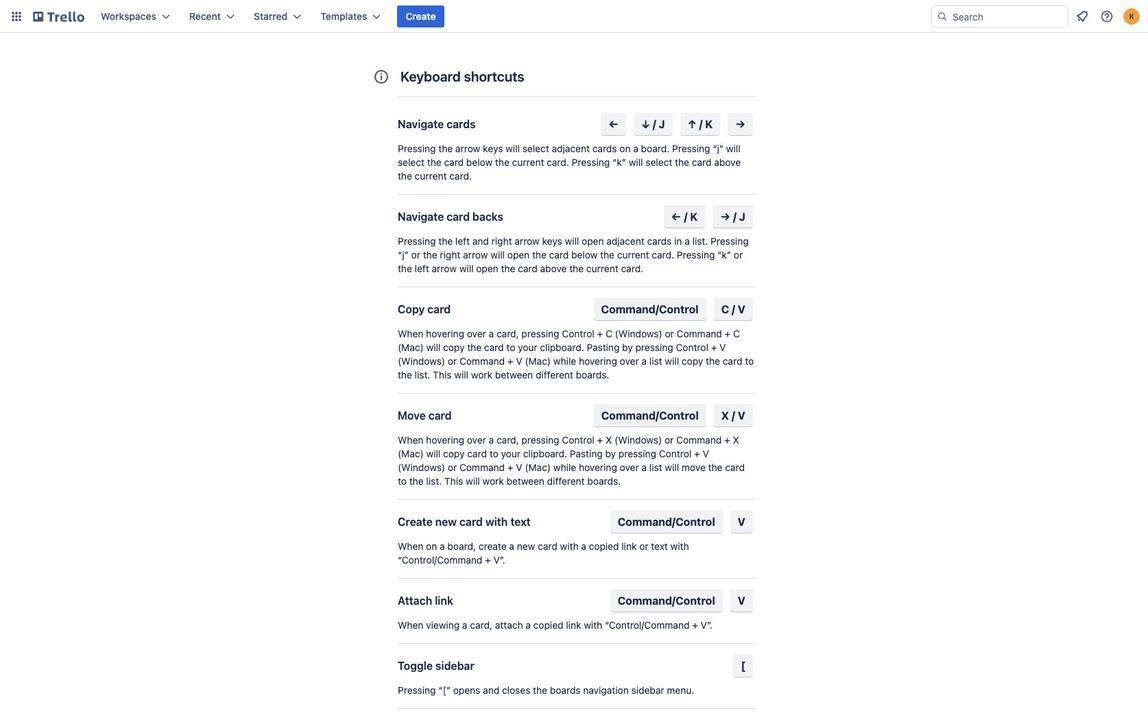Task type: locate. For each thing, give the bounding box(es) containing it.
this
[[433, 369, 452, 381], [445, 476, 463, 487]]

0 horizontal spatial open
[[476, 263, 499, 274]]

1 vertical spatial different
[[547, 476, 585, 487]]

/ for ↓
[[653, 118, 656, 130]]

new up board,
[[436, 516, 457, 528]]

different
[[536, 369, 574, 381], [547, 476, 585, 487]]

1 vertical spatial work
[[483, 476, 504, 487]]

1 vertical spatial k
[[690, 211, 698, 223]]

1 vertical spatial open
[[508, 249, 530, 261]]

(mac)
[[398, 342, 424, 353], [525, 355, 551, 367], [398, 448, 424, 460], [525, 462, 551, 473]]

keyboard
[[401, 69, 461, 84]]

when down the move
[[398, 434, 424, 446]]

when down copy
[[398, 328, 424, 340]]

x
[[722, 410, 730, 422], [606, 434, 612, 446], [733, 434, 740, 446]]

command/control
[[601, 303, 699, 316], [602, 410, 699, 422], [618, 516, 716, 528], [618, 595, 716, 607]]

a inside pressing the arrow keys will select adjacent cards on a board. pressing "j" will select the card below the current card. pressing "k" will select the card above the current card.
[[634, 143, 639, 154]]

arrow inside pressing the arrow keys will select adjacent cards on a board. pressing "j" will select the card below the current card. pressing "k" will select the card above the current card.
[[456, 143, 481, 154]]

← / k
[[672, 211, 698, 223]]

when inside when hovering over a card, pressing control + c (windows) or command + c (mac) will copy the card to your clipboard. pasting by pressing control + v (windows) or command + v (mac) while hovering over a list will copy the card to the list. this will work between different boards.
[[398, 328, 424, 340]]

and right opens
[[483, 685, 500, 697]]

when for create new card with text
[[398, 541, 424, 552]]

1 horizontal spatial "j"
[[713, 143, 724, 154]]

command/control for copy card
[[601, 303, 699, 316]]

0 horizontal spatial v".
[[494, 554, 505, 566]]

1 horizontal spatial by
[[622, 342, 633, 353]]

sidebar
[[436, 660, 475, 672], [632, 685, 665, 697]]

over
[[467, 328, 486, 340], [620, 355, 639, 367], [467, 434, 486, 446], [620, 462, 639, 473]]

j for → / j
[[740, 211, 746, 223]]

0 horizontal spatial select
[[398, 156, 425, 168]]

1 horizontal spatial sidebar
[[632, 685, 665, 697]]

1 vertical spatial by
[[606, 448, 616, 460]]

1 while from the top
[[554, 355, 577, 367]]

0 horizontal spatial sidebar
[[436, 660, 475, 672]]

navigate left backs
[[398, 211, 444, 223]]

boards. inside when hovering over a card, pressing control + x (windows) or command + x (mac) will copy card to your clipboard. pasting by pressing control + v (windows) or command + v (mac) while hovering over a list will move the card to the list. this will work between different boards.
[[588, 476, 621, 487]]

will
[[506, 143, 520, 154], [727, 143, 741, 154], [629, 156, 643, 168], [565, 235, 579, 247], [491, 249, 505, 261], [460, 263, 474, 274], [426, 342, 441, 353], [665, 355, 679, 367], [454, 369, 469, 381], [426, 448, 441, 460], [665, 462, 679, 473], [466, 476, 480, 487]]

cards down keyboard shortcuts
[[447, 118, 476, 130]]

while inside when hovering over a card, pressing control + c (windows) or command + c (mac) will copy the card to your clipboard. pasting by pressing control + v (windows) or command + v (mac) while hovering over a list will copy the card to the list. this will work between different boards.
[[554, 355, 577, 367]]

when inside when hovering over a card, pressing control + x (windows) or command + x (mac) will copy card to your clipboard. pasting by pressing control + v (windows) or command + v (mac) while hovering over a list will move the card to the list. this will work between different boards.
[[398, 434, 424, 446]]

0 vertical spatial "control/command
[[398, 554, 483, 566]]

right down navigate card backs on the top left of the page
[[440, 249, 461, 261]]

work
[[471, 369, 493, 381], [483, 476, 504, 487]]

"k"
[[613, 156, 626, 168], [718, 249, 732, 261]]

sidebar up "["
[[436, 660, 475, 672]]

→ for →
[[736, 118, 746, 130]]

1 vertical spatial clipboard.
[[523, 448, 568, 460]]

1 vertical spatial "k"
[[718, 249, 732, 261]]

between inside when hovering over a card, pressing control + x (windows) or command + x (mac) will copy card to your clipboard. pasting by pressing control + v (windows) or command + v (mac) while hovering over a list will move the card to the list. this will work between different boards.
[[507, 476, 545, 487]]

link
[[622, 541, 637, 552], [435, 595, 453, 607], [566, 620, 582, 631]]

create inside 'button'
[[406, 10, 436, 22]]

0 horizontal spatial ←
[[609, 118, 619, 130]]

→ for → / j
[[721, 211, 731, 223]]

recent button
[[181, 5, 243, 27]]

0 horizontal spatial →
[[721, 211, 731, 223]]

templates
[[321, 10, 367, 22]]

1 vertical spatial "j"
[[398, 249, 409, 261]]

1 horizontal spatial on
[[620, 143, 631, 154]]

1 horizontal spatial "k"
[[718, 249, 732, 261]]

1 horizontal spatial text
[[651, 541, 668, 552]]

/ for ←
[[684, 211, 688, 223]]

when
[[398, 328, 424, 340], [398, 434, 424, 446], [398, 541, 424, 552], [398, 620, 424, 631]]

0 vertical spatial navigate
[[398, 118, 444, 130]]

copy for copy card
[[443, 342, 465, 353]]

1 vertical spatial this
[[445, 476, 463, 487]]

keys
[[483, 143, 503, 154], [542, 235, 563, 247]]

clipboard. inside when hovering over a card, pressing control + x (windows) or command + x (mac) will copy card to your clipboard. pasting by pressing control + v (windows) or command + v (mac) while hovering over a list will move the card to the list. this will work between different boards.
[[523, 448, 568, 460]]

"k" inside pressing the left and right arrow keys will open adjacent cards in a list. pressing "j" or the right arrow will open the card below the current card. pressing "k" or the left arrow will open the card above the current card.
[[718, 249, 732, 261]]

1 horizontal spatial above
[[715, 156, 741, 168]]

1 vertical spatial your
[[501, 448, 521, 460]]

→
[[736, 118, 746, 130], [721, 211, 731, 223]]

1 when from the top
[[398, 328, 424, 340]]

0 horizontal spatial j
[[659, 118, 665, 130]]

1 horizontal spatial x
[[722, 410, 730, 422]]

"j" inside pressing the arrow keys will select adjacent cards on a board. pressing "j" will select the card below the current card. pressing "k" will select the card above the current card.
[[713, 143, 724, 154]]

copy
[[443, 342, 465, 353], [682, 355, 704, 367], [443, 448, 465, 460]]

control
[[562, 328, 595, 340], [676, 342, 709, 353], [562, 434, 595, 446], [659, 448, 692, 460]]

3 when from the top
[[398, 541, 424, 552]]

+ inside when on a board, create a new card with a copied link or text with "control/command + v".
[[485, 554, 491, 566]]

left up 'copy card'
[[415, 263, 429, 274]]

keys inside pressing the left and right arrow keys will open adjacent cards in a list. pressing "j" or the right arrow will open the card below the current card. pressing "k" or the left arrow will open the card above the current card.
[[542, 235, 563, 247]]

0 horizontal spatial above
[[540, 263, 567, 274]]

back to home image
[[33, 5, 84, 27]]

1 horizontal spatial cards
[[593, 143, 617, 154]]

0 horizontal spatial adjacent
[[552, 143, 590, 154]]

left down navigate card backs on the top left of the page
[[456, 235, 470, 247]]

"j" right board.
[[713, 143, 724, 154]]

when hovering over a card, pressing control + c (windows) or command + c (mac) will copy the card to your clipboard. pasting by pressing control + v (windows) or command + v (mac) while hovering over a list will copy the card to the list. this will work between different boards.
[[398, 328, 754, 381]]

pasting inside when hovering over a card, pressing control + x (windows) or command + x (mac) will copy card to your clipboard. pasting by pressing control + v (windows) or command + v (mac) while hovering over a list will move the card to the list. this will work between different boards.
[[570, 448, 603, 460]]

1 horizontal spatial right
[[492, 235, 512, 247]]

left
[[456, 235, 470, 247], [415, 263, 429, 274]]

right down backs
[[492, 235, 512, 247]]

1 horizontal spatial adjacent
[[607, 235, 645, 247]]

1 vertical spatial v".
[[701, 620, 713, 631]]

k for ↑ / k
[[706, 118, 713, 130]]

when viewing a card, attach a copied link with "control/command + v".
[[398, 620, 713, 631]]

keyboard shortcuts
[[401, 69, 525, 84]]

1 vertical spatial below
[[572, 249, 598, 261]]

create new card with text
[[398, 516, 531, 528]]

0 vertical spatial below
[[467, 156, 493, 168]]

viewing
[[426, 620, 460, 631]]

sidebar left menu.
[[632, 685, 665, 697]]

1 vertical spatial →
[[721, 211, 731, 223]]

below inside pressing the left and right arrow keys will open adjacent cards in a list. pressing "j" or the right arrow will open the card below the current card. pressing "k" or the left arrow will open the card above the current card.
[[572, 249, 598, 261]]

2 horizontal spatial cards
[[647, 235, 672, 247]]

while inside when hovering over a card, pressing control + x (windows) or command + x (mac) will copy card to your clipboard. pasting by pressing control + v (windows) or command + v (mac) while hovering over a list will move the card to the list. this will work between different boards.
[[554, 462, 577, 473]]

menu.
[[667, 685, 695, 697]]

text inside when on a board, create a new card with a copied link or text with "control/command + v".
[[651, 541, 668, 552]]

between inside when hovering over a card, pressing control + c (windows) or command + c (mac) will copy the card to your clipboard. pasting by pressing control + v (windows) or command + v (mac) while hovering over a list will copy the card to the list. this will work between different boards.
[[495, 369, 533, 381]]

j right the ↓
[[659, 118, 665, 130]]

on left board.
[[620, 143, 631, 154]]

2 while from the top
[[554, 462, 577, 473]]

create
[[406, 10, 436, 22], [398, 516, 433, 528]]

0 vertical spatial k
[[706, 118, 713, 130]]

Search field
[[948, 6, 1068, 27]]

0 vertical spatial left
[[456, 235, 470, 247]]

1 horizontal spatial j
[[740, 211, 746, 223]]

move
[[682, 462, 706, 473]]

list.
[[693, 235, 708, 247], [415, 369, 431, 381], [426, 476, 442, 487]]

card, inside when hovering over a card, pressing control + c (windows) or command + c (mac) will copy the card to your clipboard. pasting by pressing control + v (windows) or command + v (mac) while hovering over a list will copy the card to the list. this will work between different boards.
[[497, 328, 519, 340]]

+
[[597, 328, 603, 340], [725, 328, 731, 340], [711, 342, 717, 353], [508, 355, 514, 367], [597, 434, 603, 446], [725, 434, 731, 446], [694, 448, 700, 460], [508, 462, 514, 473], [485, 554, 491, 566], [693, 620, 698, 631]]

new right create at bottom left
[[517, 541, 535, 552]]

while
[[554, 355, 577, 367], [554, 462, 577, 473]]

current
[[512, 156, 544, 168], [415, 170, 447, 182], [617, 249, 650, 261], [587, 263, 619, 274]]

command/control for create new card with text
[[618, 516, 716, 528]]

kendallparks02 (kendallparks02) image
[[1124, 8, 1140, 25]]

0 vertical spatial list
[[650, 355, 663, 367]]

this up move card
[[433, 369, 452, 381]]

0 vertical spatial right
[[492, 235, 512, 247]]

1 vertical spatial above
[[540, 263, 567, 274]]

/
[[653, 118, 656, 130], [699, 118, 703, 130], [684, 211, 688, 223], [733, 211, 737, 223], [732, 303, 736, 316], [732, 410, 736, 422]]

1 navigate from the top
[[398, 118, 444, 130]]

"j"
[[713, 143, 724, 154], [398, 249, 409, 261]]

different inside when hovering over a card, pressing control + x (windows) or command + x (mac) will copy card to your clipboard. pasting by pressing control + v (windows) or command + v (mac) while hovering over a list will move the card to the list. this will work between different boards.
[[547, 476, 585, 487]]

new
[[436, 516, 457, 528], [517, 541, 535, 552]]

←
[[609, 118, 619, 130], [672, 211, 682, 223]]

0 horizontal spatial by
[[606, 448, 616, 460]]

list. up move card
[[415, 369, 431, 381]]

↓ / j
[[642, 118, 665, 130]]

1 vertical spatial list.
[[415, 369, 431, 381]]

2 list from the top
[[650, 462, 663, 473]]

2 when from the top
[[398, 434, 424, 446]]

clipboard. inside when hovering over a card, pressing control + c (windows) or command + c (mac) will copy the card to your clipboard. pasting by pressing control + v (windows) or command + v (mac) while hovering over a list will copy the card to the list. this will work between different boards.
[[540, 342, 584, 353]]

4 when from the top
[[398, 620, 424, 631]]

move card
[[398, 410, 452, 422]]

1 horizontal spatial open
[[508, 249, 530, 261]]

cards left in
[[647, 235, 672, 247]]

← up in
[[672, 211, 682, 223]]

"control/command
[[398, 554, 483, 566], [605, 620, 690, 631]]

→ right ↑ / k
[[736, 118, 746, 130]]

0 horizontal spatial left
[[415, 263, 429, 274]]

on
[[620, 143, 631, 154], [426, 541, 437, 552]]

1 vertical spatial create
[[398, 516, 433, 528]]

starred button
[[246, 5, 310, 27]]

j right ← / k at the top
[[740, 211, 746, 223]]

2 vertical spatial link
[[566, 620, 582, 631]]

1 horizontal spatial "control/command
[[605, 620, 690, 631]]

hovering
[[426, 328, 465, 340], [579, 355, 617, 367], [426, 434, 465, 446], [579, 462, 617, 473]]

above inside pressing the arrow keys will select adjacent cards on a board. pressing "j" will select the card below the current card. pressing "k" will select the card above the current card.
[[715, 156, 741, 168]]

← left the ↓
[[609, 118, 619, 130]]

copy inside when hovering over a card, pressing control + x (windows) or command + x (mac) will copy card to your clipboard. pasting by pressing control + v (windows) or command + v (mac) while hovering over a list will move the card to the list. this will work between different boards.
[[443, 448, 465, 460]]

card
[[444, 156, 464, 168], [692, 156, 712, 168], [447, 211, 470, 223], [549, 249, 569, 261], [518, 263, 538, 274], [428, 303, 451, 316], [484, 342, 504, 353], [723, 355, 743, 367], [429, 410, 452, 422], [467, 448, 487, 460], [725, 462, 745, 473], [460, 516, 483, 528], [538, 541, 558, 552]]

adjacent
[[552, 143, 590, 154], [607, 235, 645, 247]]

pasting
[[587, 342, 620, 353], [570, 448, 603, 460]]

navigate down keyboard
[[398, 118, 444, 130]]

to
[[507, 342, 516, 353], [745, 355, 754, 367], [490, 448, 499, 460], [398, 476, 407, 487]]

between
[[495, 369, 533, 381], [507, 476, 545, 487]]

1 horizontal spatial →
[[736, 118, 746, 130]]

when for move card
[[398, 434, 424, 446]]

or
[[411, 249, 421, 261], [734, 249, 743, 261], [665, 328, 674, 340], [448, 355, 457, 367], [665, 434, 674, 446], [448, 462, 457, 473], [640, 541, 649, 552]]

by inside when hovering over a card, pressing control + x (windows) or command + x (mac) will copy card to your clipboard. pasting by pressing control + v (windows) or command + v (mac) while hovering over a list will move the card to the list. this will work between different boards.
[[606, 448, 616, 460]]

2 navigate from the top
[[398, 211, 444, 223]]

/ for →
[[733, 211, 737, 223]]

your inside when hovering over a card, pressing control + c (windows) or command + c (mac) will copy the card to your clipboard. pasting by pressing control + v (windows) or command + v (mac) while hovering over a list will copy the card to the list. this will work between different boards.
[[518, 342, 538, 353]]

0 horizontal spatial k
[[690, 211, 698, 223]]

list. right in
[[693, 235, 708, 247]]

command
[[677, 328, 722, 340], [460, 355, 505, 367], [677, 434, 722, 446], [460, 462, 505, 473]]

list. inside pressing the left and right arrow keys will open adjacent cards in a list. pressing "j" or the right arrow will open the card below the current card. pressing "k" or the left arrow will open the card above the current card.
[[693, 235, 708, 247]]

2 vertical spatial cards
[[647, 235, 672, 247]]

1 vertical spatial cards
[[593, 143, 617, 154]]

when for copy card
[[398, 328, 424, 340]]

card,
[[497, 328, 519, 340], [497, 434, 519, 446], [470, 620, 493, 631]]

v
[[738, 303, 746, 316], [720, 342, 726, 353], [516, 355, 523, 367], [738, 410, 746, 422], [703, 448, 709, 460], [516, 462, 523, 473], [738, 516, 746, 528], [738, 595, 746, 607]]

0 horizontal spatial x
[[606, 434, 612, 446]]

→ right ← / k at the top
[[721, 211, 731, 223]]

0 vertical spatial your
[[518, 342, 538, 353]]

your
[[518, 342, 538, 353], [501, 448, 521, 460]]

0 vertical spatial →
[[736, 118, 746, 130]]

1 vertical spatial adjacent
[[607, 235, 645, 247]]

0 vertical spatial while
[[554, 355, 577, 367]]

with
[[486, 516, 508, 528], [560, 541, 579, 552], [671, 541, 689, 552], [584, 620, 603, 631]]

1 horizontal spatial new
[[517, 541, 535, 552]]

1 horizontal spatial below
[[572, 249, 598, 261]]

0 vertical spatial new
[[436, 516, 457, 528]]

copied
[[589, 541, 619, 552], [534, 620, 564, 631]]

copy
[[398, 303, 425, 316]]

0 vertical spatial this
[[433, 369, 452, 381]]

2 horizontal spatial select
[[646, 156, 673, 168]]

0 vertical spatial keys
[[483, 143, 503, 154]]

above inside pressing the left and right arrow keys will open adjacent cards in a list. pressing "j" or the right arrow will open the card below the current card. pressing "k" or the left arrow will open the card above the current card.
[[540, 263, 567, 274]]

← for ←
[[609, 118, 619, 130]]

when left board,
[[398, 541, 424, 552]]

or inside when on a board, create a new card with a copied link or text with "control/command + v".
[[640, 541, 649, 552]]

0 horizontal spatial new
[[436, 516, 457, 528]]

and down backs
[[473, 235, 489, 247]]

by
[[622, 342, 633, 353], [606, 448, 616, 460]]

0 vertical spatial open
[[582, 235, 604, 247]]

1 vertical spatial on
[[426, 541, 437, 552]]

v". inside when on a board, create a new card with a copied link or text with "control/command + v".
[[494, 554, 505, 566]]

boards
[[550, 685, 581, 697]]

1 list from the top
[[650, 355, 663, 367]]

0 horizontal spatial cards
[[447, 118, 476, 130]]

1 horizontal spatial link
[[566, 620, 582, 631]]

text
[[511, 516, 531, 528], [651, 541, 668, 552]]

command/control for attach link
[[618, 595, 716, 607]]

pressing
[[522, 328, 560, 340], [636, 342, 674, 353], [522, 434, 560, 446], [619, 448, 657, 460]]

on inside when on a board, create a new card with a copied link or text with "control/command + v".
[[426, 541, 437, 552]]

k right ↑
[[706, 118, 713, 130]]

copy for move card
[[443, 448, 465, 460]]

this up create new card with text
[[445, 476, 463, 487]]

boards. inside when hovering over a card, pressing control + c (windows) or command + c (mac) will copy the card to your clipboard. pasting by pressing control + v (windows) or command + v (mac) while hovering over a list will copy the card to the list. this will work between different boards.
[[576, 369, 610, 381]]

k left → / j
[[690, 211, 698, 223]]

pressing
[[398, 143, 436, 154], [672, 143, 711, 154], [572, 156, 610, 168], [398, 235, 436, 247], [711, 235, 749, 247], [677, 249, 715, 261], [398, 685, 436, 697]]

list. up create new card with text
[[426, 476, 442, 487]]

boards.
[[576, 369, 610, 381], [588, 476, 621, 487]]

when inside when on a board, create a new card with a copied link or text with "control/command + v".
[[398, 541, 424, 552]]

0 vertical spatial and
[[473, 235, 489, 247]]

below
[[467, 156, 493, 168], [572, 249, 598, 261]]

on left board,
[[426, 541, 437, 552]]

card.
[[547, 156, 569, 168], [450, 170, 472, 182], [652, 249, 675, 261], [621, 263, 644, 274]]

cards left board.
[[593, 143, 617, 154]]

list. inside when hovering over a card, pressing control + x (windows) or command + x (mac) will copy card to your clipboard. pasting by pressing control + v (windows) or command + v (mac) while hovering over a list will move the card to the list. this will work between different boards.
[[426, 476, 442, 487]]

different inside when hovering over a card, pressing control + c (windows) or command + c (mac) will copy the card to your clipboard. pasting by pressing control + v (windows) or command + v (mac) while hovering over a list will copy the card to the list. this will work between different boards.
[[536, 369, 574, 381]]

2 vertical spatial copy
[[443, 448, 465, 460]]

adjacent inside pressing the left and right arrow keys will open adjacent cards in a list. pressing "j" or the right arrow will open the card below the current card. pressing "k" or the left arrow will open the card above the current card.
[[607, 235, 645, 247]]

0 vertical spatial card,
[[497, 328, 519, 340]]

1 vertical spatial between
[[507, 476, 545, 487]]

1 horizontal spatial copied
[[589, 541, 619, 552]]

0 horizontal spatial "k"
[[613, 156, 626, 168]]

1 vertical spatial card,
[[497, 434, 519, 446]]

a
[[634, 143, 639, 154], [685, 235, 690, 247], [489, 328, 494, 340], [642, 355, 647, 367], [489, 434, 494, 446], [642, 462, 647, 473], [440, 541, 445, 552], [509, 541, 515, 552], [581, 541, 587, 552], [462, 620, 468, 631], [526, 620, 531, 631]]

list inside when hovering over a card, pressing control + x (windows) or command + x (mac) will copy card to your clipboard. pasting by pressing control + v (windows) or command + v (mac) while hovering over a list will move the card to the list. this will work between different boards.
[[650, 462, 663, 473]]

0 vertical spatial different
[[536, 369, 574, 381]]

1 vertical spatial "control/command
[[605, 620, 690, 631]]

in
[[675, 235, 682, 247]]

backs
[[473, 211, 504, 223]]

2 horizontal spatial open
[[582, 235, 604, 247]]

this inside when hovering over a card, pressing control + x (windows) or command + x (mac) will copy card to your clipboard. pasting by pressing control + v (windows) or command + v (mac) while hovering over a list will move the card to the list. this will work between different boards.
[[445, 476, 463, 487]]

card, inside when hovering over a card, pressing control + x (windows) or command + x (mac) will copy card to your clipboard. pasting by pressing control + v (windows) or command + v (mac) while hovering over a list will move the card to the list. this will work between different boards.
[[497, 434, 519, 446]]

when down the attach
[[398, 620, 424, 631]]

0 horizontal spatial right
[[440, 249, 461, 261]]

0 vertical spatial copied
[[589, 541, 619, 552]]

"j" up copy
[[398, 249, 409, 261]]

open
[[582, 235, 604, 247], [508, 249, 530, 261], [476, 263, 499, 274]]

opens
[[453, 685, 481, 697]]

1 vertical spatial while
[[554, 462, 577, 473]]

k
[[706, 118, 713, 130], [690, 211, 698, 223]]

0 vertical spatial by
[[622, 342, 633, 353]]

above
[[715, 156, 741, 168], [540, 263, 567, 274]]

and inside pressing the left and right arrow keys will open adjacent cards in a list. pressing "j" or the right arrow will open the card below the current card. pressing "k" or the left arrow will open the card above the current card.
[[473, 235, 489, 247]]

1 vertical spatial link
[[435, 595, 453, 607]]

0 vertical spatial create
[[406, 10, 436, 22]]

copied inside when on a board, create a new card with a copied link or text with "control/command + v".
[[589, 541, 619, 552]]

0 horizontal spatial keys
[[483, 143, 503, 154]]

select
[[523, 143, 549, 154], [398, 156, 425, 168], [646, 156, 673, 168]]

pressing the left and right arrow keys will open adjacent cards in a list. pressing "j" or the right arrow will open the card below the current card. pressing "k" or the left arrow will open the card above the current card.
[[398, 235, 749, 274]]

1 vertical spatial boards.
[[588, 476, 621, 487]]

[
[[741, 660, 746, 672]]

(windows)
[[615, 328, 663, 340], [398, 355, 445, 367], [615, 434, 662, 446], [398, 462, 445, 473]]



Task type: describe. For each thing, give the bounding box(es) containing it.
2 horizontal spatial x
[[733, 434, 740, 446]]

starred
[[254, 10, 288, 22]]

↓
[[642, 118, 650, 130]]

and for sidebar
[[483, 685, 500, 697]]

2 horizontal spatial c
[[734, 328, 740, 340]]

shortcuts
[[464, 69, 525, 84]]

"k" inside pressing the arrow keys will select adjacent cards on a board. pressing "j" will select the card below the current card. pressing "k" will select the card above the current card.
[[613, 156, 626, 168]]

↑
[[688, 118, 697, 130]]

/ for x
[[732, 410, 736, 422]]

workspaces
[[101, 10, 156, 22]]

workspaces button
[[93, 5, 178, 27]]

1 vertical spatial copy
[[682, 355, 704, 367]]

when for attach link
[[398, 620, 424, 631]]

toggle sidebar
[[398, 660, 475, 672]]

closes
[[502, 685, 531, 697]]

and for card
[[473, 235, 489, 247]]

1 vertical spatial left
[[415, 263, 429, 274]]

templates button
[[312, 5, 389, 27]]

when on a board, create a new card with a copied link or text with "control/command + v".
[[398, 541, 689, 566]]

← for ← / k
[[672, 211, 682, 223]]

copy card
[[398, 303, 451, 316]]

→ / j
[[721, 211, 746, 223]]

link inside when on a board, create a new card with a copied link or text with "control/command + v".
[[622, 541, 637, 552]]

2 vertical spatial open
[[476, 263, 499, 274]]

by inside when hovering over a card, pressing control + c (windows) or command + c (mac) will copy the card to your clipboard. pasting by pressing control + v (windows) or command + v (mac) while hovering over a list will copy the card to the list. this will work between different boards.
[[622, 342, 633, 353]]

1 vertical spatial right
[[440, 249, 461, 261]]

card inside when on a board, create a new card with a copied link or text with "control/command + v".
[[538, 541, 558, 552]]

board.
[[641, 143, 670, 154]]

adjacent inside pressing the arrow keys will select adjacent cards on a board. pressing "j" will select the card below the current card. pressing "k" will select the card above the current card.
[[552, 143, 590, 154]]

"["
[[439, 685, 451, 697]]

1 horizontal spatial left
[[456, 235, 470, 247]]

↑ / k
[[688, 118, 713, 130]]

j for ↓ / j
[[659, 118, 665, 130]]

navigate for navigate card backs
[[398, 211, 444, 223]]

0 horizontal spatial text
[[511, 516, 531, 528]]

navigate card backs
[[398, 211, 504, 223]]

list inside when hovering over a card, pressing control + c (windows) or command + c (mac) will copy the card to your clipboard. pasting by pressing control + v (windows) or command + v (mac) while hovering over a list will copy the card to the list. this will work between different boards.
[[650, 355, 663, 367]]

card, for copy card
[[497, 328, 519, 340]]

k for ← / k
[[690, 211, 698, 223]]

attach
[[398, 595, 432, 607]]

move
[[398, 410, 426, 422]]

recent
[[189, 10, 221, 22]]

list. inside when hovering over a card, pressing control + c (windows) or command + c (mac) will copy the card to your clipboard. pasting by pressing control + v (windows) or command + v (mac) while hovering over a list will copy the card to the list. this will work between different boards.
[[415, 369, 431, 381]]

navigate for navigate cards
[[398, 118, 444, 130]]

1 horizontal spatial v".
[[701, 620, 713, 631]]

c / v
[[722, 303, 746, 316]]

1 horizontal spatial c
[[722, 303, 730, 316]]

0 vertical spatial sidebar
[[436, 660, 475, 672]]

"control/command inside when on a board, create a new card with a copied link or text with "control/command + v".
[[398, 554, 483, 566]]

1 vertical spatial copied
[[534, 620, 564, 631]]

create
[[479, 541, 507, 552]]

search image
[[937, 11, 948, 22]]

1 horizontal spatial select
[[523, 143, 549, 154]]

command/control for move card
[[602, 410, 699, 422]]

primary element
[[0, 0, 1149, 33]]

x / v
[[722, 410, 746, 422]]

pasting inside when hovering over a card, pressing control + c (windows) or command + c (mac) will copy the card to your clipboard. pasting by pressing control + v (windows) or command + v (mac) while hovering over a list will copy the card to the list. this will work between different boards.
[[587, 342, 620, 353]]

keys inside pressing the arrow keys will select adjacent cards on a board. pressing "j" will select the card below the current card. pressing "k" will select the card above the current card.
[[483, 143, 503, 154]]

cards inside pressing the left and right arrow keys will open adjacent cards in a list. pressing "j" or the right arrow will open the card below the current card. pressing "k" or the left arrow will open the card above the current card.
[[647, 235, 672, 247]]

work inside when hovering over a card, pressing control + x (windows) or command + x (mac) will copy card to your clipboard. pasting by pressing control + v (windows) or command + v (mac) while hovering over a list will move the card to the list. this will work between different boards.
[[483, 476, 504, 487]]

navigation
[[584, 685, 629, 697]]

cards inside pressing the arrow keys will select adjacent cards on a board. pressing "j" will select the card below the current card. pressing "k" will select the card above the current card.
[[593, 143, 617, 154]]

this inside when hovering over a card, pressing control + c (windows) or command + c (mac) will copy the card to your clipboard. pasting by pressing control + v (windows) or command + v (mac) while hovering over a list will copy the card to the list. this will work between different boards.
[[433, 369, 452, 381]]

create for create new card with text
[[398, 516, 433, 528]]

0 notifications image
[[1075, 8, 1091, 25]]

work inside when hovering over a card, pressing control + c (windows) or command + c (mac) will copy the card to your clipboard. pasting by pressing control + v (windows) or command + v (mac) while hovering over a list will copy the card to the list. this will work between different boards.
[[471, 369, 493, 381]]

new inside when on a board, create a new card with a copied link or text with "control/command + v".
[[517, 541, 535, 552]]

a inside pressing the left and right arrow keys will open adjacent cards in a list. pressing "j" or the right arrow will open the card below the current card. pressing "k" or the left arrow will open the card above the current card.
[[685, 235, 690, 247]]

attach
[[495, 620, 523, 631]]

"j" inside pressing the left and right arrow keys will open adjacent cards in a list. pressing "j" or the right arrow will open the card below the current card. pressing "k" or the left arrow will open the card above the current card.
[[398, 249, 409, 261]]

open information menu image
[[1101, 10, 1114, 23]]

on inside pressing the arrow keys will select adjacent cards on a board. pressing "j" will select the card below the current card. pressing "k" will select the card above the current card.
[[620, 143, 631, 154]]

0 vertical spatial cards
[[447, 118, 476, 130]]

card, for move card
[[497, 434, 519, 446]]

your inside when hovering over a card, pressing control + x (windows) or command + x (mac) will copy card to your clipboard. pasting by pressing control + v (windows) or command + v (mac) while hovering over a list will move the card to the list. this will work between different boards.
[[501, 448, 521, 460]]

0 horizontal spatial c
[[606, 328, 613, 340]]

board,
[[448, 541, 476, 552]]

toggle
[[398, 660, 433, 672]]

1 vertical spatial sidebar
[[632, 685, 665, 697]]

attach link
[[398, 595, 453, 607]]

create button
[[398, 5, 444, 27]]

pressing the arrow keys will select adjacent cards on a board. pressing "j" will select the card below the current card. pressing "k" will select the card above the current card.
[[398, 143, 741, 182]]

when hovering over a card, pressing control + x (windows) or command + x (mac) will copy card to your clipboard. pasting by pressing control + v (windows) or command + v (mac) while hovering over a list will move the card to the list. this will work between different boards.
[[398, 434, 745, 487]]

/ for ↑
[[699, 118, 703, 130]]

2 vertical spatial card,
[[470, 620, 493, 631]]

/ for c
[[732, 303, 736, 316]]

navigate cards
[[398, 118, 476, 130]]

create for create
[[406, 10, 436, 22]]

below inside pressing the arrow keys will select adjacent cards on a board. pressing "j" will select the card below the current card. pressing "k" will select the card above the current card.
[[467, 156, 493, 168]]

pressing "[" opens and closes the boards navigation sidebar menu.
[[398, 685, 695, 697]]



Task type: vqa. For each thing, say whether or not it's contained in the screenshot.


